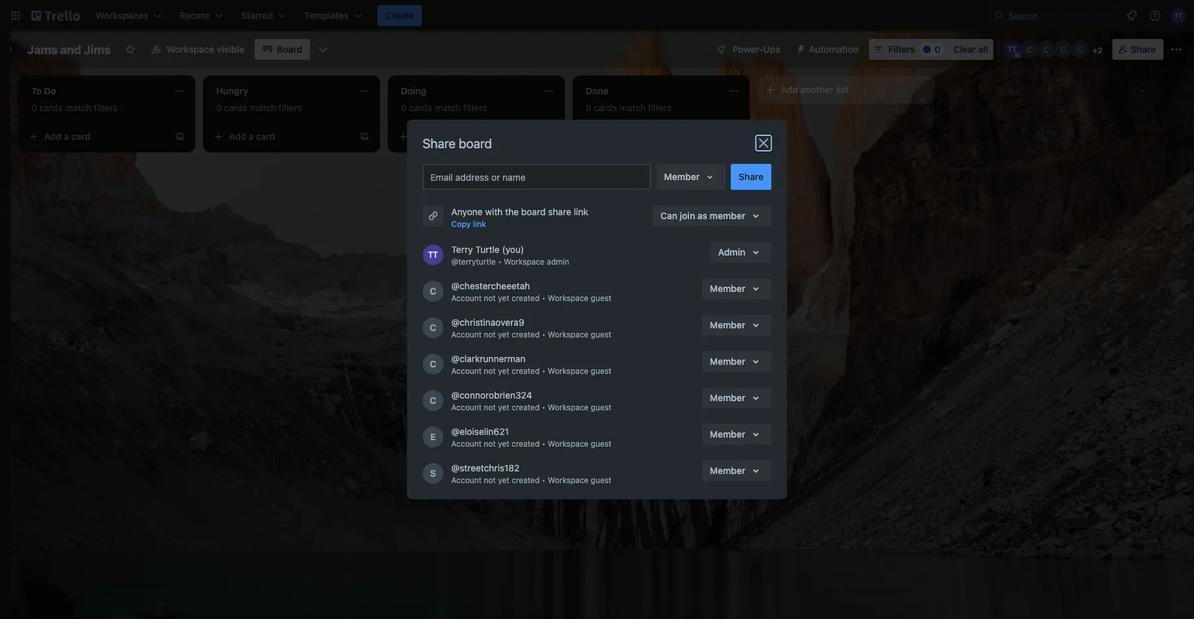Task type: locate. For each thing, give the bounding box(es) containing it.
share button down 0 notifications "image" in the top right of the page
[[1113, 39, 1163, 60]]

join
[[680, 211, 695, 221]]

1 vertical spatial christinaovera9 (christinaovera9) image
[[423, 318, 443, 338]]

4 match from the left
[[620, 102, 646, 113]]

chestercheeetah (chestercheeetah) image left clarkrunnerman (clarkrunnerman) icon
[[1020, 40, 1038, 59]]

not down @chestercheeetah
[[484, 293, 496, 303]]

3 a from the left
[[433, 131, 439, 142]]

create from template… image for first add a card button
[[174, 131, 185, 142]]

account inside @clarkrunnerman account not yet created • workspace guest
[[451, 366, 482, 375]]

yet for @eloiselin621
[[498, 439, 509, 448]]

workspace down "@eloiselin621 account not yet created • workspace guest"
[[548, 476, 589, 485]]

• for @chestercheeetah
[[542, 293, 546, 303]]

workspace
[[167, 44, 214, 55], [504, 257, 545, 266], [548, 293, 589, 303], [548, 330, 589, 339], [548, 366, 589, 375], [548, 403, 589, 412], [548, 439, 589, 448], [548, 476, 589, 485]]

not down @connorobrien324
[[484, 403, 496, 412]]

terry turtle (terryturtle) image right 'all'
[[1003, 40, 1021, 59]]

copy link button
[[451, 217, 486, 230]]

add a card for 2nd add a card button from the right
[[229, 131, 275, 142]]

add
[[781, 84, 798, 95], [44, 131, 61, 142], [229, 131, 246, 142], [414, 131, 431, 142]]

4 not from the top
[[484, 403, 496, 412]]

c
[[1026, 45, 1032, 54], [1043, 45, 1049, 54], [1060, 45, 1066, 54], [1077, 45, 1083, 54], [430, 286, 436, 297], [430, 322, 436, 333], [430, 359, 436, 370], [430, 395, 436, 406]]

filters
[[94, 102, 118, 113], [279, 102, 302, 113], [463, 102, 487, 113], [648, 102, 672, 113]]

share
[[548, 207, 571, 217]]

1 horizontal spatial share
[[739, 171, 764, 182]]

workspace inside @chestercheeetah account not yet created • workspace guest
[[548, 293, 589, 303]]

account inside "@eloiselin621 account not yet created • workspace guest"
[[451, 439, 482, 448]]

workspace inside "@christinaovera9 account not yet created • workspace guest"
[[548, 330, 589, 339]]

3 match from the left
[[435, 102, 461, 113]]

2
[[1098, 46, 1102, 55]]

workspace visible
[[167, 44, 244, 55]]

yet inside "@christinaovera9 account not yet created • workspace guest"
[[498, 330, 509, 339]]

workspace for @clarkrunnerman
[[548, 366, 589, 375]]

1 vertical spatial board
[[521, 207, 546, 217]]

card for 2nd add a card button from the right
[[256, 131, 275, 142]]

automation button
[[791, 39, 866, 60]]

created up "@christinaovera9 account not yet created • workspace guest"
[[512, 293, 540, 303]]

workspace inside @streetchris182 account not yet created • workspace guest
[[548, 476, 589, 485]]

card for first add a card button
[[71, 131, 90, 142]]

add another list button
[[757, 75, 934, 104]]

• up @connorobrien324 account not yet created • workspace guest at the bottom of page
[[542, 366, 546, 375]]

yet inside "@eloiselin621 account not yet created • workspace guest"
[[498, 439, 509, 448]]

•
[[498, 257, 502, 266], [542, 293, 546, 303], [542, 330, 546, 339], [542, 366, 546, 375], [542, 403, 546, 412], [542, 439, 546, 448], [542, 476, 546, 485]]

1 horizontal spatial board
[[521, 207, 546, 217]]

4 created from the top
[[512, 403, 540, 412]]

customize views image
[[317, 43, 330, 56]]

can join as member
[[660, 211, 745, 221]]

account for @clarkrunnerman
[[451, 366, 482, 375]]

2 guest from the top
[[591, 330, 611, 339]]

add a card
[[44, 131, 90, 142], [229, 131, 275, 142], [414, 131, 460, 142]]

0 horizontal spatial add a card button
[[23, 126, 169, 147]]

2 create from template… image from the left
[[359, 131, 370, 142]]

1 card from the left
[[71, 131, 90, 142]]

created up @clarkrunnerman account not yet created • workspace guest
[[512, 330, 540, 339]]

not for @connorobrien324
[[484, 403, 496, 412]]

1 horizontal spatial add a card button
[[208, 126, 354, 147]]

not inside "@eloiselin621 account not yet created • workspace guest"
[[484, 439, 496, 448]]

0 horizontal spatial link
[[473, 219, 486, 228]]

• inside @streetchris182 account not yet created • workspace guest
[[542, 476, 546, 485]]

created for @connorobrien324
[[512, 403, 540, 412]]

2 not from the top
[[484, 330, 496, 339]]

3 guest from the top
[[591, 366, 611, 375]]

4 c button from the left
[[1071, 40, 1089, 59]]

1 horizontal spatial a
[[249, 131, 254, 142]]

• for @clarkrunnerman
[[542, 366, 546, 375]]

not inside @clarkrunnerman account not yet created • workspace guest
[[484, 366, 496, 375]]

workspace inside @connorobrien324 account not yet created • workspace guest
[[548, 403, 589, 412]]

christinaovera9 (christinaovera9) image
[[1037, 40, 1055, 59], [423, 318, 443, 338]]

terry turtle (terryturtle) image
[[1003, 40, 1021, 59], [423, 245, 443, 265]]

0 horizontal spatial card
[[71, 131, 90, 142]]

6 not from the top
[[484, 476, 496, 485]]

add a card for first add a card button
[[44, 131, 90, 142]]

connorobrien324 (connorobrien324) image
[[423, 390, 443, 411]]

created
[[512, 293, 540, 303], [512, 330, 540, 339], [512, 366, 540, 375], [512, 403, 540, 412], [512, 439, 540, 448], [512, 476, 540, 485]]

created up @connorobrien324 account not yet created • workspace guest at the bottom of page
[[512, 366, 540, 375]]

1 vertical spatial share
[[423, 135, 456, 151]]

3 account from the top
[[451, 366, 482, 375]]

add a card for 3rd add a card button from the left
[[414, 131, 460, 142]]

member
[[664, 171, 700, 182], [710, 283, 745, 294], [710, 320, 745, 331], [710, 356, 745, 367], [710, 393, 745, 403], [710, 429, 745, 440], [710, 466, 745, 476]]

@streetchris182 account not yet created • workspace guest
[[451, 463, 611, 485]]

1 horizontal spatial create from template… image
[[359, 131, 370, 142]]

account down @clarkrunnerman at the bottom left of the page
[[451, 366, 482, 375]]

created up "@eloiselin621 account not yet created • workspace guest"
[[512, 403, 540, 412]]

workspace down (you) at the top of the page
[[504, 257, 545, 266]]

1 add a card from the left
[[44, 131, 90, 142]]

not down @christinaovera9
[[484, 330, 496, 339]]

5 account from the top
[[451, 439, 482, 448]]

created inside @streetchris182 account not yet created • workspace guest
[[512, 476, 540, 485]]

1 horizontal spatial christinaovera9 (christinaovera9) image
[[1037, 40, 1055, 59]]

3 created from the top
[[512, 366, 540, 375]]

account inside @chestercheeetah account not yet created • workspace guest
[[451, 293, 482, 303]]

chestercheeetah (chestercheeetah) image
[[1020, 40, 1038, 59], [423, 281, 443, 302]]

c button
[[1020, 40, 1038, 59], [1037, 40, 1055, 59], [1054, 40, 1072, 59], [1071, 40, 1089, 59]]

1 vertical spatial share button
[[731, 164, 771, 190]]

anyone with the board share link copy link
[[451, 207, 588, 228]]

account down @chestercheeetah
[[451, 293, 482, 303]]

6 yet from the top
[[498, 476, 509, 485]]

5 created from the top
[[512, 439, 540, 448]]

guest inside "@eloiselin621 account not yet created • workspace guest"
[[591, 439, 611, 448]]

yet down @connorobrien324
[[498, 403, 509, 412]]

3 cards from the left
[[409, 102, 432, 113]]

1 account from the top
[[451, 293, 482, 303]]

2 card from the left
[[256, 131, 275, 142]]

create from template… image
[[174, 131, 185, 142], [359, 131, 370, 142]]

clear
[[953, 44, 976, 55]]

member for @connorobrien324
[[710, 393, 745, 403]]

account inside @streetchris182 account not yet created • workspace guest
[[451, 476, 482, 485]]

account down @christinaovera9
[[451, 330, 482, 339]]

4 guest from the top
[[591, 403, 611, 412]]

created inside "@christinaovera9 account not yet created • workspace guest"
[[512, 330, 540, 339]]

create
[[385, 10, 414, 21]]

yet for @chestercheeetah
[[498, 293, 509, 303]]

0 horizontal spatial chestercheeetah (chestercheeetah) image
[[423, 281, 443, 302]]

as
[[697, 211, 707, 221]]

• for @streetchris182
[[542, 476, 546, 485]]

• for @christinaovera9
[[542, 330, 546, 339]]

@streetchris182
[[451, 463, 520, 474]]

1 vertical spatial chestercheeetah (chestercheeetah) image
[[423, 281, 443, 302]]

anyone
[[451, 207, 483, 217]]

account down @eloiselin621
[[451, 439, 482, 448]]

chestercheeetah (chestercheeetah) image left @chestercheeetah
[[423, 281, 443, 302]]

• up @streetchris182 account not yet created • workspace guest
[[542, 439, 546, 448]]

created up @streetchris182 account not yet created • workspace guest
[[512, 439, 540, 448]]

• inside terry turtle (you) @terryturtle • workspace admin
[[498, 257, 502, 266]]

2 a from the left
[[249, 131, 254, 142]]

streetchris182 (streetchris182) image
[[423, 463, 443, 484]]

• inside @clarkrunnerman account not yet created • workspace guest
[[542, 366, 546, 375]]

account for @chestercheeetah
[[451, 293, 482, 303]]

link
[[574, 207, 588, 217], [473, 219, 486, 228]]

1 horizontal spatial terry turtle (terryturtle) image
[[1003, 40, 1021, 59]]

not down the @streetchris182
[[484, 476, 496, 485]]

account down @connorobrien324
[[451, 403, 482, 412]]

• down turtle
[[498, 257, 502, 266]]

Board name text field
[[21, 39, 117, 60]]

yet down @clarkrunnerman at the bottom left of the page
[[498, 366, 509, 375]]

guest inside @chestercheeetah account not yet created • workspace guest
[[591, 293, 611, 303]]

account inside @connorobrien324 account not yet created • workspace guest
[[451, 403, 482, 412]]

member for @streetchris182
[[710, 466, 745, 476]]

automation
[[809, 44, 859, 55]]

0 vertical spatial share button
[[1113, 39, 1163, 60]]

not down @eloiselin621
[[484, 439, 496, 448]]

created down the @streetchris182
[[512, 476, 540, 485]]

0
[[935, 44, 940, 55], [31, 102, 37, 113], [216, 102, 222, 113], [401, 102, 406, 113], [586, 102, 591, 113]]

christinaovera9 (christinaovera9) image left connorobrien324 (connorobrien324) icon
[[1037, 40, 1055, 59]]

1 c button from the left
[[1020, 40, 1038, 59]]

member button for @eloiselin621
[[702, 424, 771, 445]]

share for share board
[[423, 135, 456, 151]]

3 not from the top
[[484, 366, 496, 375]]

0 horizontal spatial a
[[64, 131, 69, 142]]

create button
[[377, 5, 422, 26]]

workspace for @christinaovera9
[[548, 330, 589, 339]]

workspace up @clarkrunnerman account not yet created • workspace guest
[[548, 330, 589, 339]]

0 vertical spatial board
[[459, 135, 492, 151]]

3 add a card from the left
[[414, 131, 460, 142]]

2 vertical spatial share
[[739, 171, 764, 182]]

close image
[[756, 135, 771, 151]]

6 created from the top
[[512, 476, 540, 485]]

4 account from the top
[[451, 403, 482, 412]]

1 horizontal spatial add a card
[[229, 131, 275, 142]]

guest inside @streetchris182 account not yet created • workspace guest
[[591, 476, 611, 485]]

workspace up @connorobrien324 account not yet created • workspace guest at the bottom of page
[[548, 366, 589, 375]]

1 filters from the left
[[94, 102, 118, 113]]

1 a from the left
[[64, 131, 69, 142]]

2 horizontal spatial a
[[433, 131, 439, 142]]

2 match from the left
[[250, 102, 276, 113]]

yet
[[498, 293, 509, 303], [498, 330, 509, 339], [498, 366, 509, 375], [498, 403, 509, 412], [498, 439, 509, 448], [498, 476, 509, 485]]

6 guest from the top
[[591, 476, 611, 485]]

share
[[1131, 44, 1156, 55], [423, 135, 456, 151], [739, 171, 764, 182]]

2 horizontal spatial card
[[441, 131, 460, 142]]

2 horizontal spatial add a card button
[[393, 126, 539, 147]]

1 vertical spatial link
[[473, 219, 486, 228]]

eloiselin621 (eloiselin621) image
[[423, 427, 443, 448]]

account down the @streetchris182
[[451, 476, 482, 485]]

yet inside @clarkrunnerman account not yet created • workspace guest
[[498, 366, 509, 375]]

@eloiselin621
[[451, 427, 509, 437]]

• inside @connorobrien324 account not yet created • workspace guest
[[542, 403, 546, 412]]

a
[[64, 131, 69, 142], [249, 131, 254, 142], [433, 131, 439, 142]]

2 cards from the left
[[224, 102, 247, 113]]

list
[[836, 84, 849, 95]]

guest inside @connorobrien324 account not yet created • workspace guest
[[591, 403, 611, 412]]

show menu image
[[1170, 43, 1183, 56]]

created inside "@eloiselin621 account not yet created • workspace guest"
[[512, 439, 540, 448]]

created inside @connorobrien324 account not yet created • workspace guest
[[512, 403, 540, 412]]

5 not from the top
[[484, 439, 496, 448]]

yet inside @connorobrien324 account not yet created • workspace guest
[[498, 403, 509, 412]]

4 filters from the left
[[648, 102, 672, 113]]

workspace left visible at the left top
[[167, 44, 214, 55]]

1 not from the top
[[484, 293, 496, 303]]

• down "@eloiselin621 account not yet created • workspace guest"
[[542, 476, 546, 485]]

Search field
[[1004, 6, 1118, 25]]

workspace up @streetchris182 account not yet created • workspace guest
[[548, 439, 589, 448]]

power-
[[733, 44, 763, 55]]

guest inside @clarkrunnerman account not yet created • workspace guest
[[591, 366, 611, 375]]

yet down @christinaovera9
[[498, 330, 509, 339]]

1 create from template… image from the left
[[174, 131, 185, 142]]

card
[[71, 131, 90, 142], [256, 131, 275, 142], [441, 131, 460, 142]]

• inside "@christinaovera9 account not yet created • workspace guest"
[[542, 330, 546, 339]]

not inside @connorobrien324 account not yet created • workspace guest
[[484, 403, 496, 412]]

create from template… image for 2nd add a card button from the right
[[359, 131, 370, 142]]

account
[[451, 293, 482, 303], [451, 330, 482, 339], [451, 366, 482, 375], [451, 403, 482, 412], [451, 439, 482, 448], [451, 476, 482, 485]]

add a card button
[[23, 126, 169, 147], [208, 126, 354, 147], [393, 126, 539, 147]]

1 horizontal spatial share button
[[1113, 39, 1163, 60]]

workspace down admin
[[548, 293, 589, 303]]

yet for @clarkrunnerman
[[498, 366, 509, 375]]

board inside anyone with the board share link copy link
[[521, 207, 546, 217]]

3 c button from the left
[[1054, 40, 1072, 59]]

sm image
[[791, 39, 809, 57]]

yet inside @chestercheeetah account not yet created • workspace guest
[[498, 293, 509, 303]]

workspace for @connorobrien324
[[548, 403, 589, 412]]

• inside @chestercheeetah account not yet created • workspace guest
[[542, 293, 546, 303]]

workspace inside @clarkrunnerman account not yet created • workspace guest
[[548, 366, 589, 375]]

link right 'share' at the left top of page
[[574, 207, 588, 217]]

0 vertical spatial christinaovera9 (christinaovera9) image
[[1037, 40, 1055, 59]]

1 created from the top
[[512, 293, 540, 303]]

guest inside "@christinaovera9 account not yet created • workspace guest"
[[591, 330, 611, 339]]

1 horizontal spatial chestercheeetah (chestercheeetah) image
[[1020, 40, 1038, 59]]

1 horizontal spatial card
[[256, 131, 275, 142]]

0 cards match filters
[[31, 102, 118, 113], [216, 102, 302, 113], [401, 102, 487, 113], [586, 102, 672, 113]]

visible
[[217, 44, 244, 55]]

member for @christinaovera9
[[710, 320, 745, 331]]

board link
[[255, 39, 310, 60]]

terry
[[451, 244, 473, 255]]

match
[[65, 102, 91, 113], [250, 102, 276, 113], [435, 102, 461, 113], [620, 102, 646, 113]]

created inside @clarkrunnerman account not yet created • workspace guest
[[512, 366, 540, 375]]

guest
[[591, 293, 611, 303], [591, 330, 611, 339], [591, 366, 611, 375], [591, 403, 611, 412], [591, 439, 611, 448], [591, 476, 611, 485]]

member inside member dropdown button
[[710, 393, 745, 403]]

share button
[[1113, 39, 1163, 60], [731, 164, 771, 190]]

2 horizontal spatial share
[[1131, 44, 1156, 55]]

yet down @chestercheeetah
[[498, 293, 509, 303]]

• up @clarkrunnerman account not yet created • workspace guest
[[542, 330, 546, 339]]

created for @clarkrunnerman
[[512, 366, 540, 375]]

terry turtle (terryturtle) image left terry
[[423, 245, 443, 265]]

3 yet from the top
[[498, 366, 509, 375]]

5 guest from the top
[[591, 439, 611, 448]]

@chestercheeetah
[[451, 281, 530, 292]]

account for @eloiselin621
[[451, 439, 482, 448]]

2 add a card from the left
[[229, 131, 275, 142]]

clear all button
[[948, 39, 993, 60]]

member button
[[656, 164, 726, 190], [702, 279, 771, 299], [702, 315, 771, 336], [702, 351, 771, 372], [702, 424, 771, 445], [702, 461, 771, 482]]

can
[[660, 211, 677, 221]]

cards
[[39, 102, 63, 113], [224, 102, 247, 113], [409, 102, 432, 113], [594, 102, 617, 113]]

• up "@eloiselin621 account not yet created • workspace guest"
[[542, 403, 546, 412]]

6 account from the top
[[451, 476, 482, 485]]

@clarkrunnerman account not yet created • workspace guest
[[451, 354, 611, 375]]

workspace inside button
[[167, 44, 214, 55]]

not down @clarkrunnerman at the bottom left of the page
[[484, 366, 496, 375]]

link down anyone on the left
[[473, 219, 486, 228]]

board
[[459, 135, 492, 151], [521, 207, 546, 217]]

2 yet from the top
[[498, 330, 509, 339]]

primary element
[[0, 0, 1194, 31]]

1 yet from the top
[[498, 293, 509, 303]]

5 yet from the top
[[498, 439, 509, 448]]

guest for @connorobrien324
[[591, 403, 611, 412]]

workspace inside "@eloiselin621 account not yet created • workspace guest"
[[548, 439, 589, 448]]

account inside "@christinaovera9 account not yet created • workspace guest"
[[451, 330, 482, 339]]

3 card from the left
[[441, 131, 460, 142]]

jims
[[84, 42, 111, 56]]

2 account from the top
[[451, 330, 482, 339]]

yet for @streetchris182
[[498, 476, 509, 485]]

3 filters from the left
[[463, 102, 487, 113]]

share button down close image
[[731, 164, 771, 190]]

0 horizontal spatial create from template… image
[[174, 131, 185, 142]]

0 horizontal spatial add a card
[[44, 131, 90, 142]]

1 guest from the top
[[591, 293, 611, 303]]

created for @streetchris182
[[512, 476, 540, 485]]

created inside @chestercheeetah account not yet created • workspace guest
[[512, 293, 540, 303]]

guest for @clarkrunnerman
[[591, 366, 611, 375]]

member for @eloiselin621
[[710, 429, 745, 440]]

0 horizontal spatial share
[[423, 135, 456, 151]]

1 add a card button from the left
[[23, 126, 169, 147]]

christinaovera9 (christinaovera9) image up clarkrunnerman (clarkrunnerman) image
[[423, 318, 443, 338]]

1 vertical spatial terry turtle (terryturtle) image
[[423, 245, 443, 265]]

guest for @eloiselin621
[[591, 439, 611, 448]]

Email address or name text field
[[430, 168, 648, 186]]

2 created from the top
[[512, 330, 540, 339]]

not inside @streetchris182 account not yet created • workspace guest
[[484, 476, 496, 485]]

• up "@christinaovera9 account not yet created • workspace guest"
[[542, 293, 546, 303]]

yet for @connorobrien324
[[498, 403, 509, 412]]

the
[[505, 207, 519, 217]]

yet down @eloiselin621
[[498, 439, 509, 448]]

guest for @christinaovera9
[[591, 330, 611, 339]]

connorobrien324 (connorobrien324) image
[[1071, 40, 1089, 59]]

2 horizontal spatial add a card
[[414, 131, 460, 142]]

a for 3rd add a card button from the left
[[433, 131, 439, 142]]

• inside "@eloiselin621 account not yet created • workspace guest"
[[542, 439, 546, 448]]

yet down the @streetchris182
[[498, 476, 509, 485]]

not inside @chestercheeetah account not yet created • workspace guest
[[484, 293, 496, 303]]

@connorobrien324
[[451, 390, 532, 401]]

0 vertical spatial link
[[574, 207, 588, 217]]

1 horizontal spatial link
[[574, 207, 588, 217]]

yet inside @streetchris182 account not yet created • workspace guest
[[498, 476, 509, 485]]

workspace up "@eloiselin621 account not yet created • workspace guest"
[[548, 403, 589, 412]]

not
[[484, 293, 496, 303], [484, 330, 496, 339], [484, 366, 496, 375], [484, 403, 496, 412], [484, 439, 496, 448], [484, 476, 496, 485]]

not inside "@christinaovera9 account not yet created • workspace guest"
[[484, 330, 496, 339]]

member button for @christinaovera9
[[702, 315, 771, 336]]

@terryturtle
[[451, 257, 496, 266]]

workspace for @streetchris182
[[548, 476, 589, 485]]

4 yet from the top
[[498, 403, 509, 412]]

yet for @christinaovera9
[[498, 330, 509, 339]]

@clarkrunnerman
[[451, 354, 525, 364]]

0 horizontal spatial share button
[[731, 164, 771, 190]]



Task type: vqa. For each thing, say whether or not it's contained in the screenshot.


Task type: describe. For each thing, give the bounding box(es) containing it.
ups
[[763, 44, 780, 55]]

1 cards from the left
[[39, 102, 63, 113]]

3 0 cards match filters from the left
[[401, 102, 487, 113]]

2 filters from the left
[[279, 102, 302, 113]]

@christinaovera9
[[451, 317, 524, 328]]

add another list
[[781, 84, 849, 95]]

0 vertical spatial terry turtle (terryturtle) image
[[1003, 40, 1021, 59]]

workspace inside terry turtle (you) @terryturtle • workspace admin
[[504, 257, 545, 266]]

0 horizontal spatial christinaovera9 (christinaovera9) image
[[423, 318, 443, 338]]

0 notifications image
[[1124, 8, 1139, 23]]

admin
[[718, 247, 745, 258]]

jams
[[27, 42, 57, 56]]

another
[[800, 84, 834, 95]]

0 vertical spatial share
[[1131, 44, 1156, 55]]

turtle
[[475, 244, 500, 255]]

2 0 cards match filters from the left
[[216, 102, 302, 113]]

admin button
[[710, 242, 771, 263]]

@christinaovera9 account not yet created • workspace guest
[[451, 317, 611, 339]]

s
[[430, 468, 436, 479]]

(you)
[[502, 244, 524, 255]]

search image
[[994, 10, 1004, 21]]

card for 3rd add a card button from the left
[[441, 131, 460, 142]]

switch to… image
[[9, 9, 22, 22]]

member button for @streetchris182
[[702, 461, 771, 482]]

clarkrunnerman (clarkrunnerman) image
[[423, 354, 443, 375]]

share for "share" button to the bottom
[[739, 171, 764, 182]]

member
[[710, 211, 745, 221]]

not for @eloiselin621
[[484, 439, 496, 448]]

+ 2
[[1093, 46, 1102, 55]]

created for @christinaovera9
[[512, 330, 540, 339]]

@chestercheeetah account not yet created • workspace guest
[[451, 281, 611, 303]]

add inside add another list button
[[781, 84, 798, 95]]

guest for @chestercheeetah
[[591, 293, 611, 303]]

account for @christinaovera9
[[451, 330, 482, 339]]

member button for @clarkrunnerman
[[702, 351, 771, 372]]

0 vertical spatial chestercheeetah (chestercheeetah) image
[[1020, 40, 1038, 59]]

0 horizontal spatial terry turtle (terryturtle) image
[[423, 245, 443, 265]]

power-ups button
[[707, 39, 788, 60]]

not for @chestercheeetah
[[484, 293, 496, 303]]

e
[[430, 432, 436, 442]]

• for @connorobrien324
[[542, 403, 546, 412]]

2 add a card button from the left
[[208, 126, 354, 147]]

open information menu image
[[1149, 9, 1162, 22]]

workspace for @chestercheeetah
[[548, 293, 589, 303]]

not for @christinaovera9
[[484, 330, 496, 339]]

0 horizontal spatial board
[[459, 135, 492, 151]]

star or unstar board image
[[125, 44, 135, 55]]

guest for @streetchris182
[[591, 476, 611, 485]]

account for @connorobrien324
[[451, 403, 482, 412]]

power-ups
[[733, 44, 780, 55]]

@eloiselin621 account not yet created • workspace guest
[[451, 427, 611, 448]]

3 add a card button from the left
[[393, 126, 539, 147]]

all
[[978, 44, 988, 55]]

with
[[485, 207, 503, 217]]

a for 2nd add a card button from the right
[[249, 131, 254, 142]]

and
[[60, 42, 81, 56]]

2 c button from the left
[[1037, 40, 1055, 59]]

admin
[[547, 257, 569, 266]]

member for @chestercheeetah
[[710, 283, 745, 294]]

member button for @chestercheeetah
[[702, 279, 771, 299]]

4 0 cards match filters from the left
[[586, 102, 672, 113]]

1 match from the left
[[65, 102, 91, 113]]

created for @eloiselin621
[[512, 439, 540, 448]]

+
[[1093, 46, 1098, 55]]

copy
[[451, 219, 471, 228]]

4 cards from the left
[[594, 102, 617, 113]]

• for @eloiselin621
[[542, 439, 546, 448]]

a for first add a card button
[[64, 131, 69, 142]]

created for @chestercheeetah
[[512, 293, 540, 303]]

member for @clarkrunnerman
[[710, 356, 745, 367]]

workspace for @eloiselin621
[[548, 439, 589, 448]]

clarkrunnerman (clarkrunnerman) image
[[1054, 40, 1072, 59]]

jams and jims
[[27, 42, 111, 56]]

terry turtle (terryturtle) image
[[1171, 8, 1186, 23]]

workspace visible button
[[143, 39, 252, 60]]

terry turtle (you) @terryturtle • workspace admin
[[451, 244, 569, 266]]

member button
[[702, 388, 771, 409]]

1 0 cards match filters from the left
[[31, 102, 118, 113]]

account for @streetchris182
[[451, 476, 482, 485]]

can join as member button
[[653, 206, 771, 226]]

@connorobrien324 account not yet created • workspace guest
[[451, 390, 611, 412]]

clear all
[[953, 44, 988, 55]]

not for @streetchris182
[[484, 476, 496, 485]]

filters
[[888, 44, 915, 55]]

share board
[[423, 135, 492, 151]]

board
[[277, 44, 302, 55]]

not for @clarkrunnerman
[[484, 366, 496, 375]]



